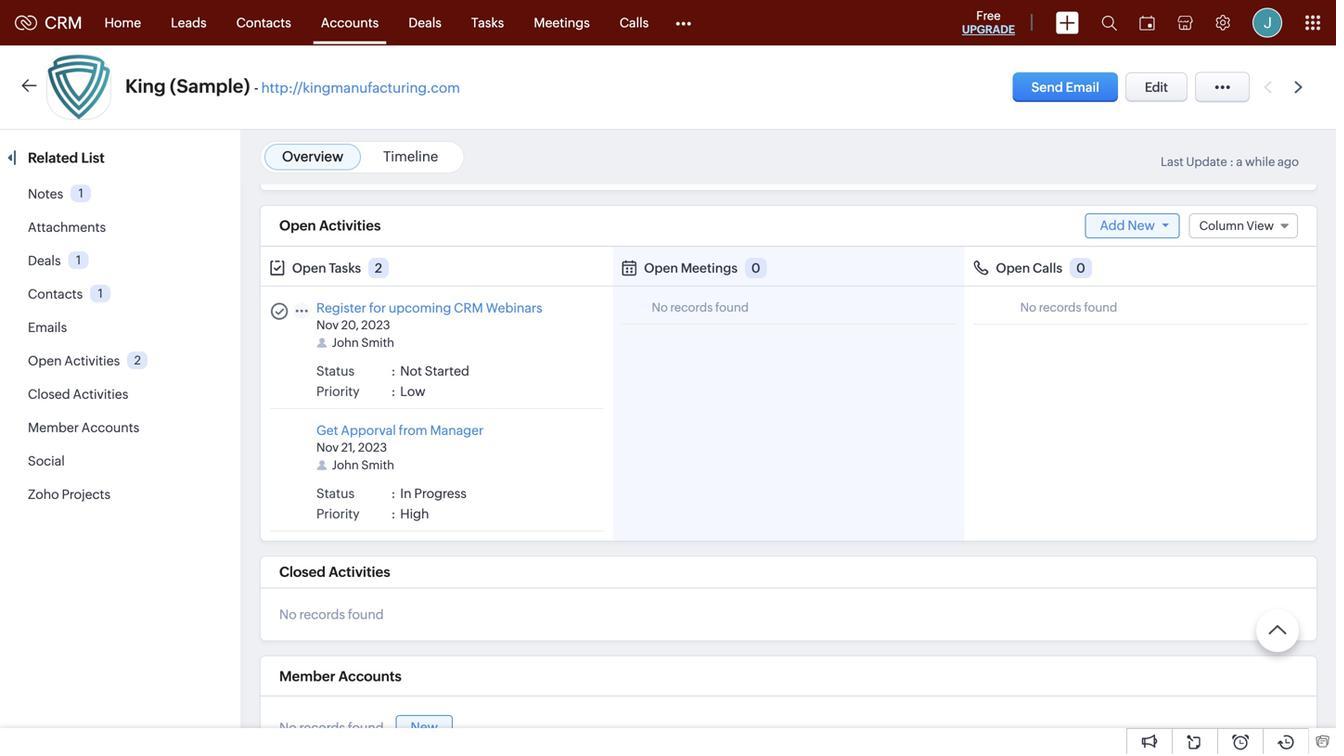 Task type: describe. For each thing, give the bounding box(es) containing it.
john for : in progress
[[332, 459, 359, 473]]

calls link
[[605, 0, 664, 45]]

tasks link
[[457, 0, 519, 45]]

send
[[1032, 80, 1064, 95]]

john smith for : not started
[[332, 336, 395, 350]]

a
[[1237, 155, 1244, 169]]

from
[[399, 423, 428, 438]]

started
[[425, 364, 470, 379]]

0 vertical spatial contacts
[[236, 15, 291, 30]]

: left a
[[1230, 155, 1235, 169]]

home link
[[90, 0, 156, 45]]

open meetings
[[644, 261, 738, 276]]

crm link
[[15, 13, 82, 32]]

progress
[[414, 487, 467, 501]]

0 vertical spatial open activities
[[279, 218, 381, 234]]

column
[[1200, 219, 1245, 233]]

: high
[[391, 507, 429, 522]]

register for upcoming crm webinars link
[[317, 301, 543, 316]]

priority for : low
[[317, 384, 360, 399]]

1 vertical spatial open activities
[[28, 354, 120, 369]]

: for : high
[[391, 507, 396, 522]]

: for : not started
[[391, 364, 396, 379]]

manager
[[430, 423, 484, 438]]

1 for deals
[[76, 253, 81, 267]]

register for upcoming crm webinars
[[317, 301, 543, 316]]

leads link
[[156, 0, 222, 45]]

2 vertical spatial accounts
[[339, 669, 402, 685]]

attachments link
[[28, 220, 106, 235]]

get
[[317, 423, 338, 438]]

1 horizontal spatial member accounts
[[279, 669, 402, 685]]

overview link
[[282, 149, 344, 165]]

home
[[105, 15, 141, 30]]

0 horizontal spatial meetings
[[534, 15, 590, 30]]

notes link
[[28, 187, 63, 201]]

while
[[1246, 155, 1276, 169]]

john smith for : in progress
[[332, 459, 395, 473]]

1 horizontal spatial contacts link
[[222, 0, 306, 45]]

in
[[400, 487, 412, 501]]

apporval
[[341, 423, 396, 438]]

calendar image
[[1140, 15, 1156, 30]]

smith for : in progress
[[361, 459, 395, 473]]

1 vertical spatial tasks
[[329, 261, 361, 276]]

edit
[[1146, 80, 1169, 95]]

new inside new link
[[411, 720, 438, 735]]

0 horizontal spatial crm
[[45, 13, 82, 32]]

0 vertical spatial accounts
[[321, 15, 379, 30]]

get apporval from manager link
[[317, 423, 484, 438]]

last update : a while ago
[[1161, 155, 1300, 169]]

search image
[[1102, 15, 1118, 31]]

last
[[1161, 155, 1184, 169]]

add
[[1101, 218, 1126, 233]]

: not started
[[391, 364, 470, 379]]

1 vertical spatial member
[[279, 669, 336, 685]]

0 vertical spatial calls
[[620, 15, 649, 30]]

0 horizontal spatial contacts
[[28, 287, 83, 302]]

http://kingmanufacturing.com link
[[261, 80, 460, 96]]

0 vertical spatial closed activities
[[28, 387, 128, 402]]

king (sample) - http://kingmanufacturing.com
[[125, 76, 460, 97]]

zoho
[[28, 487, 59, 502]]

social link
[[28, 454, 65, 469]]

social
[[28, 454, 65, 469]]

update
[[1187, 155, 1228, 169]]

webinars
[[486, 301, 543, 316]]

: for : low
[[391, 384, 396, 399]]

0 vertical spatial 2
[[375, 261, 383, 276]]

2023 inside get apporval from manager nov 21, 2023
[[358, 441, 387, 455]]

emails
[[28, 320, 67, 335]]

register
[[317, 301, 367, 316]]

meetings link
[[519, 0, 605, 45]]

ago
[[1278, 155, 1300, 169]]

send email
[[1032, 80, 1100, 95]]

0 horizontal spatial closed
[[28, 387, 70, 402]]

1 horizontal spatial calls
[[1033, 261, 1063, 276]]

0 horizontal spatial deals
[[28, 253, 61, 268]]

timeline link
[[383, 149, 439, 165]]

member accounts link
[[28, 421, 140, 435]]

low
[[400, 384, 426, 399]]

0 for meetings
[[752, 261, 761, 276]]

accounts link
[[306, 0, 394, 45]]

logo image
[[15, 15, 37, 30]]

20,
[[341, 318, 359, 332]]

emails link
[[28, 320, 67, 335]]

: in progress
[[391, 487, 467, 501]]

nov 20, 2023
[[317, 318, 390, 332]]

1 for contacts
[[98, 287, 103, 301]]

free upgrade
[[963, 9, 1016, 36]]

related
[[28, 150, 78, 166]]



Task type: vqa. For each thing, say whether or not it's contained in the screenshot.
Here is your Smart Chat (Ctrl+Space)
no



Task type: locate. For each thing, give the bounding box(es) containing it.
open activities
[[279, 218, 381, 234], [28, 354, 120, 369]]

john for : not started
[[332, 336, 359, 350]]

1 up open activities link
[[98, 287, 103, 301]]

crm right logo
[[45, 13, 82, 32]]

deals link up http://kingmanufacturing.com
[[394, 0, 457, 45]]

accounts up http://kingmanufacturing.com
[[321, 15, 379, 30]]

status for : in progress
[[317, 487, 355, 501]]

contacts link up '-'
[[222, 0, 306, 45]]

calls
[[620, 15, 649, 30], [1033, 261, 1063, 276]]

1 vertical spatial member accounts
[[279, 669, 402, 685]]

1 vertical spatial john smith
[[332, 459, 395, 473]]

2 john smith from the top
[[332, 459, 395, 473]]

1 down attachments
[[76, 253, 81, 267]]

deals down attachments
[[28, 253, 61, 268]]

crm
[[45, 13, 82, 32], [454, 301, 483, 316]]

open
[[279, 218, 316, 234], [292, 261, 326, 276], [644, 261, 679, 276], [997, 261, 1031, 276], [28, 354, 62, 369]]

0 horizontal spatial 2
[[134, 354, 141, 368]]

accounts
[[321, 15, 379, 30], [81, 421, 140, 435], [339, 669, 402, 685]]

http://kingmanufacturing.com
[[261, 80, 460, 96]]

2 smith from the top
[[361, 459, 395, 473]]

0 vertical spatial smith
[[361, 336, 395, 350]]

status
[[317, 364, 355, 379], [317, 487, 355, 501]]

1 horizontal spatial 0
[[1077, 261, 1086, 276]]

1 status from the top
[[317, 364, 355, 379]]

1 horizontal spatial closed activities
[[279, 565, 391, 581]]

0 right the open meetings at the top
[[752, 261, 761, 276]]

deals
[[409, 15, 442, 30], [28, 253, 61, 268]]

open tasks
[[292, 261, 361, 276]]

1 horizontal spatial tasks
[[472, 15, 504, 30]]

0 vertical spatial new
[[1128, 218, 1156, 233]]

1 vertical spatial accounts
[[81, 421, 140, 435]]

Other Modules field
[[664, 8, 704, 38]]

status down 20,
[[317, 364, 355, 379]]

contacts up '-'
[[236, 15, 291, 30]]

priority
[[317, 384, 360, 399], [317, 507, 360, 522]]

timeline
[[383, 149, 439, 165]]

1 horizontal spatial 2
[[375, 261, 383, 276]]

2
[[375, 261, 383, 276], [134, 354, 141, 368]]

0 for calls
[[1077, 261, 1086, 276]]

profile element
[[1242, 0, 1294, 45]]

john
[[332, 336, 359, 350], [332, 459, 359, 473]]

0 horizontal spatial 0
[[752, 261, 761, 276]]

2023 down apporval
[[358, 441, 387, 455]]

new
[[1128, 218, 1156, 233], [411, 720, 438, 735]]

activities
[[319, 218, 381, 234], [64, 354, 120, 369], [73, 387, 128, 402], [329, 565, 391, 581]]

0 horizontal spatial tasks
[[329, 261, 361, 276]]

1 vertical spatial smith
[[361, 459, 395, 473]]

: low
[[391, 384, 426, 399]]

(sample)
[[170, 76, 250, 97]]

records
[[671, 301, 713, 315], [1040, 301, 1082, 315], [299, 608, 345, 623], [299, 721, 345, 736]]

tasks left meetings link
[[472, 15, 504, 30]]

0 vertical spatial priority
[[317, 384, 360, 399]]

contacts link up emails link
[[28, 287, 83, 302]]

search element
[[1091, 0, 1129, 45]]

list
[[81, 150, 105, 166]]

0 vertical spatial deals link
[[394, 0, 457, 45]]

open activities link
[[28, 354, 120, 369]]

not
[[400, 364, 422, 379]]

1 vertical spatial contacts link
[[28, 287, 83, 302]]

2 vertical spatial 1
[[98, 287, 103, 301]]

0 vertical spatial 1
[[79, 186, 83, 200]]

2023
[[361, 318, 390, 332], [358, 441, 387, 455]]

0 horizontal spatial contacts link
[[28, 287, 83, 302]]

: left not
[[391, 364, 396, 379]]

0 vertical spatial nov
[[317, 318, 339, 332]]

john down 21,
[[332, 459, 359, 473]]

1 vertical spatial status
[[317, 487, 355, 501]]

related list
[[28, 150, 108, 166]]

0 horizontal spatial member
[[28, 421, 79, 435]]

1 vertical spatial new
[[411, 720, 438, 735]]

deals left tasks link at the left
[[409, 15, 442, 30]]

tasks up the register
[[329, 261, 361, 276]]

1 for notes
[[79, 186, 83, 200]]

0 vertical spatial deals
[[409, 15, 442, 30]]

2 right open activities link
[[134, 354, 141, 368]]

2 john from the top
[[332, 459, 359, 473]]

john down 20,
[[332, 336, 359, 350]]

21,
[[341, 441, 356, 455]]

free
[[977, 9, 1001, 23]]

1 vertical spatial 1
[[76, 253, 81, 267]]

0 vertical spatial john smith
[[332, 336, 395, 350]]

2 priority from the top
[[317, 507, 360, 522]]

1 nov from the top
[[317, 318, 339, 332]]

leads
[[171, 15, 207, 30]]

nov down get
[[317, 441, 339, 455]]

0 vertical spatial member
[[28, 421, 79, 435]]

1 smith from the top
[[361, 336, 395, 350]]

contacts
[[236, 15, 291, 30], [28, 287, 83, 302]]

high
[[400, 507, 429, 522]]

1 horizontal spatial open activities
[[279, 218, 381, 234]]

0 horizontal spatial open activities
[[28, 354, 120, 369]]

nov inside get apporval from manager nov 21, 2023
[[317, 441, 339, 455]]

0
[[752, 261, 761, 276], [1077, 261, 1086, 276]]

projects
[[62, 487, 111, 502]]

1 horizontal spatial meetings
[[681, 261, 738, 276]]

2 status from the top
[[317, 487, 355, 501]]

status for : not started
[[317, 364, 355, 379]]

:
[[1230, 155, 1235, 169], [391, 364, 396, 379], [391, 384, 396, 399], [391, 487, 396, 501], [391, 507, 396, 522]]

1 vertical spatial meetings
[[681, 261, 738, 276]]

1 vertical spatial 2023
[[358, 441, 387, 455]]

send email button
[[1013, 72, 1119, 102]]

1
[[79, 186, 83, 200], [76, 253, 81, 267], [98, 287, 103, 301]]

status down 21,
[[317, 487, 355, 501]]

1 horizontal spatial closed
[[279, 565, 326, 581]]

profile image
[[1253, 8, 1283, 38]]

priority down 21,
[[317, 507, 360, 522]]

1 vertical spatial priority
[[317, 507, 360, 522]]

0 horizontal spatial new
[[411, 720, 438, 735]]

attachments
[[28, 220, 106, 235]]

no records found
[[652, 301, 749, 315], [1021, 301, 1118, 315], [279, 608, 384, 623], [279, 721, 384, 736]]

2 0 from the left
[[1077, 261, 1086, 276]]

open calls
[[997, 261, 1063, 276]]

open activities up closed activities link
[[28, 354, 120, 369]]

1 vertical spatial crm
[[454, 301, 483, 316]]

0 vertical spatial meetings
[[534, 15, 590, 30]]

tasks
[[472, 15, 504, 30], [329, 261, 361, 276]]

zoho projects link
[[28, 487, 111, 502]]

0 vertical spatial crm
[[45, 13, 82, 32]]

closed
[[28, 387, 70, 402], [279, 565, 326, 581]]

Column View field
[[1190, 213, 1299, 238]]

: for : in progress
[[391, 487, 396, 501]]

0 horizontal spatial closed activities
[[28, 387, 128, 402]]

0 horizontal spatial deals link
[[28, 253, 61, 268]]

1 vertical spatial deals
[[28, 253, 61, 268]]

no
[[652, 301, 668, 315], [1021, 301, 1037, 315], [279, 608, 297, 623], [279, 721, 297, 736]]

1 horizontal spatial deals
[[409, 15, 442, 30]]

next record image
[[1295, 81, 1307, 93]]

0 right open calls
[[1077, 261, 1086, 276]]

1 horizontal spatial member
[[279, 669, 336, 685]]

0 vertical spatial contacts link
[[222, 0, 306, 45]]

edit button
[[1126, 72, 1188, 102]]

priority for : high
[[317, 507, 360, 522]]

overview
[[282, 149, 344, 165]]

found
[[716, 301, 749, 315], [1085, 301, 1118, 315], [348, 608, 384, 623], [348, 721, 384, 736]]

1 john from the top
[[332, 336, 359, 350]]

1 horizontal spatial new
[[1128, 218, 1156, 233]]

for
[[369, 301, 386, 316]]

nov
[[317, 318, 339, 332], [317, 441, 339, 455]]

0 vertical spatial member accounts
[[28, 421, 140, 435]]

create menu image
[[1057, 12, 1080, 34]]

create menu element
[[1045, 0, 1091, 45]]

: left in
[[391, 487, 396, 501]]

0 horizontal spatial member accounts
[[28, 421, 140, 435]]

: left high
[[391, 507, 396, 522]]

0 vertical spatial closed
[[28, 387, 70, 402]]

1 priority from the top
[[317, 384, 360, 399]]

deals link down attachments
[[28, 253, 61, 268]]

john smith
[[332, 336, 395, 350], [332, 459, 395, 473]]

member accounts
[[28, 421, 140, 435], [279, 669, 402, 685]]

upgrade
[[963, 23, 1016, 36]]

1 right notes link
[[79, 186, 83, 200]]

john smith down nov 20, 2023
[[332, 336, 395, 350]]

1 vertical spatial closed activities
[[279, 565, 391, 581]]

1 0 from the left
[[752, 261, 761, 276]]

member
[[28, 421, 79, 435], [279, 669, 336, 685]]

0 vertical spatial 2023
[[361, 318, 390, 332]]

view
[[1247, 219, 1275, 233]]

0 horizontal spatial calls
[[620, 15, 649, 30]]

deals link
[[394, 0, 457, 45], [28, 253, 61, 268]]

1 vertical spatial nov
[[317, 441, 339, 455]]

1 horizontal spatial deals link
[[394, 0, 457, 45]]

1 vertical spatial closed
[[279, 565, 326, 581]]

1 vertical spatial john
[[332, 459, 359, 473]]

get apporval from manager nov 21, 2023
[[317, 423, 484, 455]]

contacts up emails link
[[28, 287, 83, 302]]

0 vertical spatial john
[[332, 336, 359, 350]]

accounts down closed activities link
[[81, 421, 140, 435]]

zoho projects
[[28, 487, 111, 502]]

-
[[254, 80, 259, 96]]

smith down get apporval from manager nov 21, 2023
[[361, 459, 395, 473]]

smith down nov 20, 2023
[[361, 336, 395, 350]]

upcoming
[[389, 301, 452, 316]]

nov down the register
[[317, 318, 339, 332]]

accounts up new link at the left bottom of page
[[339, 669, 402, 685]]

column view
[[1200, 219, 1275, 233]]

new link
[[396, 716, 453, 741]]

open activities up open tasks
[[279, 218, 381, 234]]

2 nov from the top
[[317, 441, 339, 455]]

0 vertical spatial tasks
[[472, 15, 504, 30]]

1 vertical spatial deals link
[[28, 253, 61, 268]]

2 up for
[[375, 261, 383, 276]]

0 vertical spatial status
[[317, 364, 355, 379]]

crm left webinars
[[454, 301, 483, 316]]

1 vertical spatial contacts
[[28, 287, 83, 302]]

previous record image
[[1265, 81, 1273, 93]]

1 horizontal spatial crm
[[454, 301, 483, 316]]

notes
[[28, 187, 63, 201]]

1 vertical spatial calls
[[1033, 261, 1063, 276]]

: left the low at the bottom left
[[391, 384, 396, 399]]

1 john smith from the top
[[332, 336, 395, 350]]

king
[[125, 76, 166, 97]]

smith
[[361, 336, 395, 350], [361, 459, 395, 473]]

closed activities link
[[28, 387, 128, 402]]

john smith down 21,
[[332, 459, 395, 473]]

add new
[[1101, 218, 1156, 233]]

2023 down for
[[361, 318, 390, 332]]

meetings
[[534, 15, 590, 30], [681, 261, 738, 276]]

priority up get
[[317, 384, 360, 399]]

email
[[1066, 80, 1100, 95]]

smith for : not started
[[361, 336, 395, 350]]

1 horizontal spatial contacts
[[236, 15, 291, 30]]

1 vertical spatial 2
[[134, 354, 141, 368]]



